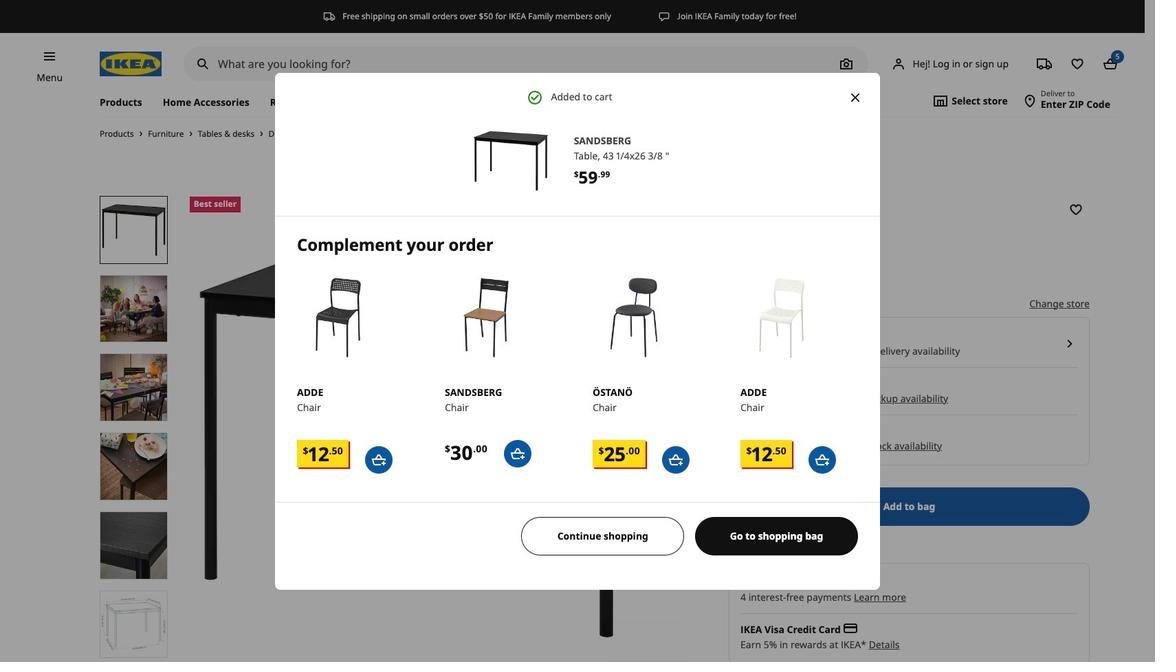 Task type: vqa. For each thing, say whether or not it's contained in the screenshot.
SANDSBERG CHAIR, BLACK/BROWN STAINED 'image' in the left of the page
yes



Task type: describe. For each thing, give the bounding box(es) containing it.
right image
[[1062, 335, 1079, 352]]

östanö chair, black remmarn/dark gray image
[[593, 277, 676, 359]]

adde chair, white image
[[741, 277, 823, 359]]

sandsberg chair, black/brown stained image
[[445, 277, 528, 359]]



Task type: locate. For each thing, give the bounding box(es) containing it.
ikea logotype, go to start page image
[[100, 52, 162, 76]]

adde chair, black image
[[297, 277, 380, 359]]

None search field
[[184, 47, 869, 81]]

sandsberg table, black, 43 1/4x26 3/8 " image
[[472, 122, 549, 199], [190, 196, 688, 662], [100, 197, 167, 263], [100, 276, 167, 342], [100, 355, 167, 421], [100, 434, 167, 500], [100, 512, 167, 579], [100, 591, 167, 658]]

review: 4.6 out of 5 stars. total reviews: 90 image
[[729, 266, 792, 283]]



